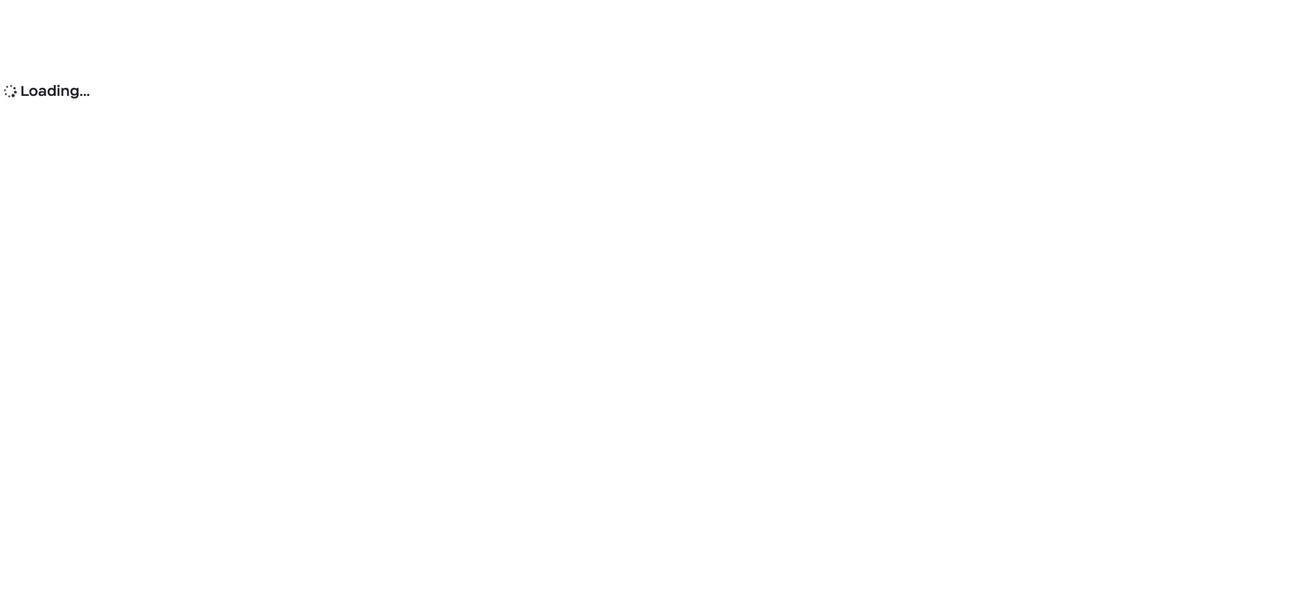 Task type: describe. For each thing, give the bounding box(es) containing it.
spinner image
[[2, 83, 19, 100]]



Task type: vqa. For each thing, say whether or not it's contained in the screenshot.
leftmost Contact
no



